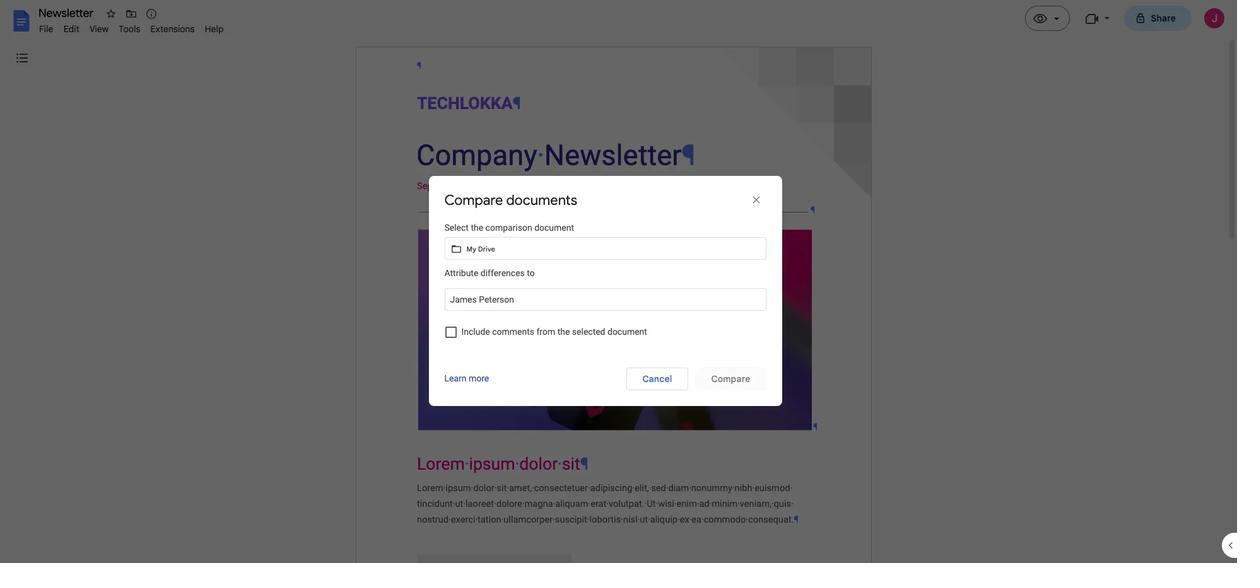 Task type: locate. For each thing, give the bounding box(es) containing it.
menu bar banner
[[0, 0, 1238, 564]]

compare button
[[696, 368, 767, 391]]

compare documents
[[445, 192, 578, 209]]

document down documents
[[535, 223, 574, 233]]

1 vertical spatial the
[[558, 327, 570, 337]]

0 horizontal spatial compare
[[445, 192, 503, 209]]

compare documents heading
[[445, 192, 578, 209]]

to
[[527, 268, 535, 278]]

drive
[[478, 245, 495, 254]]

0 vertical spatial the
[[471, 223, 484, 233]]

the
[[471, 223, 484, 233], [558, 327, 570, 337]]

compare for compare
[[712, 374, 751, 385]]

compare inside heading
[[445, 192, 503, 209]]

compare documents application
[[0, 0, 1238, 564]]

menu bar
[[34, 16, 229, 37]]

my
[[467, 245, 477, 254]]

1 vertical spatial document
[[608, 327, 648, 337]]

0 vertical spatial compare
[[445, 192, 503, 209]]

Include comments from the selected document checkbox
[[445, 327, 457, 338]]

1 horizontal spatial compare
[[712, 374, 751, 385]]

0 horizontal spatial document
[[535, 223, 574, 233]]

the right the from
[[558, 327, 570, 337]]

compare
[[445, 192, 503, 209], [712, 374, 751, 385]]

include
[[462, 327, 490, 337]]

cancel
[[643, 374, 673, 385]]

attribute differences to
[[445, 268, 535, 278]]

the right select
[[471, 223, 484, 233]]

menu bar inside menu bar banner
[[34, 16, 229, 37]]

Attribute differences to text field
[[445, 288, 767, 311]]

document
[[535, 223, 574, 233], [608, 327, 648, 337]]

compare inside button
[[712, 374, 751, 385]]

1 horizontal spatial the
[[558, 327, 570, 337]]

document right 'selected'
[[608, 327, 648, 337]]

select
[[445, 223, 469, 233]]

comparison
[[486, 223, 533, 233]]

more
[[469, 374, 489, 384]]

1 vertical spatial compare
[[712, 374, 751, 385]]

0 horizontal spatial the
[[471, 223, 484, 233]]

newsletter element
[[34, 5, 1238, 25]]

my drive
[[467, 245, 495, 254]]



Task type: vqa. For each thing, say whether or not it's contained in the screenshot.
Reset on the bottom of the page
no



Task type: describe. For each thing, give the bounding box(es) containing it.
learn
[[445, 374, 467, 384]]

compare for compare documents
[[445, 192, 503, 209]]

differences
[[481, 268, 525, 278]]

newsletter
[[39, 6, 94, 20]]

compare documents dialog
[[429, 176, 782, 407]]

selected
[[572, 327, 606, 337]]

include comments from the selected document
[[462, 327, 648, 337]]

comments
[[493, 327, 535, 337]]

attribute
[[445, 268, 479, 278]]

share. private to only me. image
[[1135, 12, 1147, 24]]

select the comparison document
[[445, 223, 574, 233]]

learn more
[[445, 374, 489, 384]]

0 vertical spatial document
[[535, 223, 574, 233]]

cancel button
[[627, 368, 688, 391]]

1 horizontal spatial document
[[608, 327, 648, 337]]

my drive button
[[445, 237, 767, 260]]

learn more link
[[445, 374, 489, 384]]

from
[[537, 327, 556, 337]]

documents
[[507, 192, 578, 209]]

Star checkbox
[[102, 5, 120, 23]]



